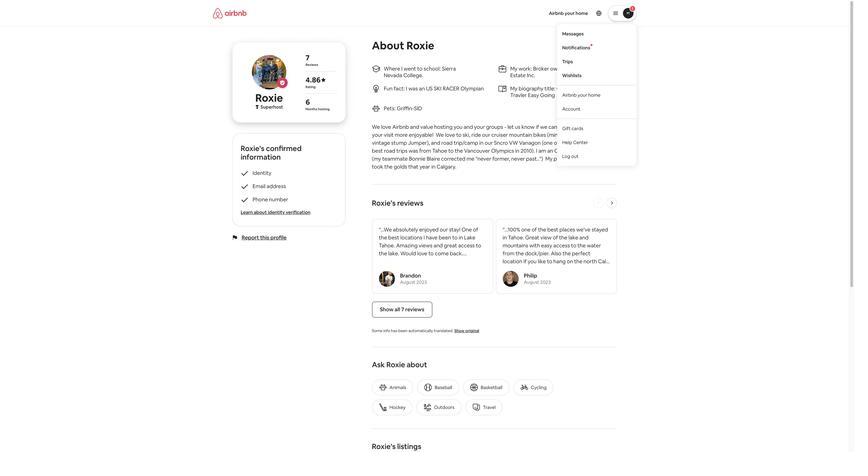 Task type: vqa. For each thing, say whether or not it's contained in the screenshot.
them
no



Task type: locate. For each thing, give the bounding box(es) containing it.
august down highly on the right bottom of page
[[524, 279, 539, 285]]

0 vertical spatial if
[[536, 124, 539, 130]]

0 horizontal spatial best
[[372, 147, 383, 154]]

2 horizontal spatial love
[[445, 131, 455, 138]]

groups
[[486, 124, 503, 130]]

of right one
[[473, 226, 478, 233]]

if left the we in the top of the page
[[536, 124, 539, 130]]

1 vertical spatial best
[[548, 226, 559, 233]]

1 horizontal spatial been
[[439, 234, 451, 241]]

from inside we love airbnb and value hosting you and your groups - let us know if we can make your visit more enjoyable!  we love to ski, ride our cruiser mountain bikes (mine's a vintage stump jumper), and road trip/camp in our sncro vw vanagon (one of our best road trips was from tahoe to the vancouver olympics in 2010). i am an olympian (my teammate bonnie blaire corrected me "never former, never past..")  my pal tomba took the golds that year in calgary.
[[419, 147, 431, 154]]

0 horizontal spatial 7
[[305, 53, 310, 62]]

0 vertical spatial show
[[380, 306, 394, 313]]

access down lake
[[458, 242, 475, 249]]

road up teammate
[[384, 147, 395, 154]]

0 horizontal spatial road
[[384, 147, 395, 154]]

roxie right ask at the left bottom of page
[[387, 360, 405, 369]]

1 vertical spatial roxie's
[[372, 442, 396, 451]]

locations
[[401, 234, 423, 241]]

was right fact:
[[409, 85, 418, 92]]

report this profile
[[242, 234, 286, 241]]

love left ski,
[[445, 131, 455, 138]]

airbnb up account
[[562, 92, 577, 98]]

vintage
[[372, 139, 390, 146]]

1 vertical spatial love
[[445, 131, 455, 138]]

1 horizontal spatial roxie
[[387, 360, 405, 369]]

7 reviews
[[305, 53, 318, 67]]

1 vertical spatial we
[[436, 131, 444, 138]]

on
[[567, 258, 573, 265]]

0 horizontal spatial august
[[400, 279, 416, 285]]

1 horizontal spatial 2023
[[540, 279, 551, 285]]

my inside my work: broker owners of ormsby real estate inc.
[[510, 65, 518, 72]]

2023 for philip
[[540, 279, 551, 285]]

1 horizontal spatial if
[[536, 124, 539, 130]]

fact:
[[394, 85, 405, 92]]

the down teammate
[[385, 163, 393, 170]]

roxie's for roxie's reviews
[[372, 198, 396, 208]]

mountain
[[509, 131, 532, 138]]

airbnb your home link up messages
[[545, 6, 592, 20]]

1 vertical spatial hosting
[[434, 124, 453, 130]]

0 vertical spatial tahoe.
[[508, 234, 524, 241]]

1 horizontal spatial 7
[[401, 306, 404, 313]]

you down dock/pier.
[[528, 258, 537, 265]]

we up vintage
[[372, 124, 380, 130]]

access
[[458, 242, 475, 249], [554, 242, 570, 249]]

2 access from the left
[[554, 242, 570, 249]]

1 vertical spatial 7
[[401, 306, 404, 313]]

from inside "…100% one of the best places we've stayed in tahoe. great view of the lake and mountains with easy access to the water from the dock/pier. also the perfect location if you like to hang on the north cali side. highly recommended!…
[[503, 250, 515, 257]]

been inside the "…we absolutely enjoyed our stay!  one of the best locations i have been to in lake tahoe.  amazing views and great access to the lake.  would love to come back.…
[[439, 234, 451, 241]]

0 vertical spatial been
[[439, 234, 451, 241]]

7 inside button
[[401, 306, 404, 313]]

cruiser
[[492, 131, 508, 138]]

account
[[562, 106, 581, 112]]

best down "…we in the left bottom of the page
[[388, 234, 399, 241]]

from down jumper), at the top of the page
[[419, 147, 431, 154]]

1 vertical spatial an
[[547, 147, 553, 154]]

you inside "…100% one of the best places we've stayed in tahoe. great view of the lake and mountains with easy access to the water from the dock/pier. also the perfect location if you like to hang on the north cali side. highly recommended!…
[[528, 258, 537, 265]]

rating
[[305, 85, 316, 89]]

1 horizontal spatial about
[[407, 360, 427, 369]]

that
[[408, 163, 419, 170]]

if up highly on the right bottom of page
[[524, 258, 527, 265]]

tahoe. up the lake.
[[379, 242, 395, 249]]

and down we've
[[580, 234, 589, 241]]

been up great at right bottom
[[439, 234, 451, 241]]

was up bonnie on the left top
[[409, 147, 418, 154]]

0 horizontal spatial you
[[454, 124, 463, 130]]

enjoyed
[[419, 226, 439, 233]]

roxie up went
[[407, 39, 434, 52]]

0 horizontal spatial if
[[524, 258, 527, 265]]

your
[[565, 10, 575, 16], [578, 92, 587, 98], [474, 124, 485, 130], [372, 131, 383, 138]]

of up wishlists
[[569, 65, 575, 72]]

roxie's confirmed information
[[241, 144, 302, 162]]

roxie's
[[241, 144, 264, 153]]

6
[[305, 97, 310, 107]]

0 vertical spatial best
[[372, 147, 383, 154]]

show inside button
[[380, 306, 394, 313]]

notifications link
[[557, 41, 637, 55]]

0 vertical spatial an
[[419, 85, 425, 92]]

0 horizontal spatial been
[[398, 328, 408, 333]]

school:
[[424, 65, 441, 72]]

0 vertical spatial about
[[254, 209, 267, 215]]

0 vertical spatial road
[[442, 139, 453, 146]]

1 horizontal spatial love
[[417, 250, 427, 257]]

roxie's up "…we in the left bottom of the page
[[372, 198, 396, 208]]

the down "…we in the left bottom of the page
[[379, 234, 387, 241]]

identity
[[253, 170, 271, 177]]

0 horizontal spatial tahoe.
[[379, 242, 395, 249]]

best up view
[[548, 226, 559, 233]]

2 2023 from the left
[[540, 279, 551, 285]]

1 vertical spatial tahoe.
[[379, 242, 395, 249]]

roxie's left the 'listings'
[[372, 442, 396, 451]]

learn about identity verification
[[241, 209, 310, 215]]

side.
[[503, 266, 514, 273]]

help
[[562, 139, 572, 145]]

road up tahoe
[[442, 139, 453, 146]]

1 horizontal spatial hosting
[[434, 124, 453, 130]]

your up ride
[[474, 124, 485, 130]]

1 vertical spatial was
[[409, 147, 418, 154]]

0 horizontal spatial love
[[381, 124, 391, 130]]

show left all
[[380, 306, 394, 313]]

you up trip/camp at the top of the page
[[454, 124, 463, 130]]

ski
[[434, 85, 442, 92]]

2 vertical spatial best
[[388, 234, 399, 241]]

"…100%
[[503, 226, 520, 233]]

roxie down verified host icon
[[255, 91, 283, 105]]

1 horizontal spatial road
[[442, 139, 453, 146]]

philip user profile image
[[503, 271, 519, 287], [503, 271, 519, 287]]

0 horizontal spatial from
[[419, 147, 431, 154]]

1 horizontal spatial august
[[524, 279, 539, 285]]

airbnb your home up messages
[[549, 10, 588, 16]]

1 horizontal spatial from
[[503, 250, 515, 257]]

philip
[[524, 272, 537, 279]]

took
[[372, 163, 383, 170]]

i inside where i went to school: sierra nevada college.
[[401, 65, 403, 72]]

an right am
[[547, 147, 553, 154]]

sid
[[414, 105, 422, 112]]

2 horizontal spatial roxie
[[407, 39, 434, 52]]

1 access from the left
[[458, 242, 475, 249]]

information
[[241, 152, 281, 162]]

0 vertical spatial you
[[454, 124, 463, 130]]

i left went
[[401, 65, 403, 72]]

olympian down help
[[555, 147, 578, 154]]

7 inside 7 reviews
[[305, 53, 310, 62]]

road
[[442, 139, 453, 146], [384, 147, 395, 154]]

0 vertical spatial roxie's
[[372, 198, 396, 208]]

brandon user profile image
[[379, 271, 395, 287]]

account link
[[557, 102, 637, 116]]

trips
[[397, 147, 408, 154]]

love down views
[[417, 250, 427, 257]]

best up the (my
[[372, 147, 383, 154]]

my left pal
[[546, 155, 553, 162]]

hosting
[[318, 107, 330, 111], [434, 124, 453, 130]]

hosting inside we love airbnb and value hosting you and your groups - let us know if we can make your visit more enjoyable!  we love to ski, ride our cruiser mountain bikes (mine's a vintage stump jumper), and road trip/camp in our sncro vw vanagon (one of our best road trips was from tahoe to the vancouver olympics in 2010). i am an olympian (my teammate bonnie blaire corrected me "never former, never past..")  my pal tomba took the golds that year in calgary.
[[434, 124, 453, 130]]

access inside "…100% one of the best places we've stayed in tahoe. great view of the lake and mountains with easy access to the water from the dock/pier. also the perfect location if you like to hang on the north cali side. highly recommended!…
[[554, 242, 570, 249]]

went
[[404, 65, 416, 72]]

1 vertical spatial from
[[503, 250, 515, 257]]

2023 inside philip august 2023
[[540, 279, 551, 285]]

north
[[584, 258, 597, 265]]

and up enjoyable!
[[410, 124, 419, 130]]

roxie user profile image
[[252, 55, 286, 89], [252, 55, 286, 89]]

home for the topmost airbnb your home link
[[576, 10, 588, 16]]

to up corrected
[[448, 147, 454, 154]]

2023 inside brandon august 2023
[[417, 279, 427, 285]]

airbnb up messages
[[549, 10, 564, 16]]

basketball
[[481, 384, 503, 390]]

if
[[536, 124, 539, 130], [524, 258, 527, 265]]

tomba
[[562, 155, 579, 162]]

0 vertical spatial was
[[409, 85, 418, 92]]

my down estate inc.
[[510, 85, 518, 92]]

0 horizontal spatial show
[[380, 306, 394, 313]]

my inside my biography title: olympian last min travler easy going
[[510, 85, 518, 92]]

0 horizontal spatial roxie
[[255, 91, 283, 105]]

philip august 2023
[[524, 272, 551, 285]]

sncro
[[494, 139, 508, 146]]

places
[[560, 226, 575, 233]]

home up messages
[[576, 10, 588, 16]]

august right brandon user profile icon
[[400, 279, 416, 285]]

an left us
[[419, 85, 425, 92]]

biography
[[519, 85, 544, 92]]

all
[[395, 306, 400, 313]]

dock/pier.
[[525, 250, 550, 257]]

was
[[409, 85, 418, 92], [409, 147, 418, 154]]

easy
[[541, 242, 552, 249]]

0 vertical spatial roxie
[[407, 39, 434, 52]]

our right ride
[[482, 131, 490, 138]]

reviews
[[305, 63, 318, 67]]

1 2023 from the left
[[417, 279, 427, 285]]

airbnb your home up account
[[562, 92, 601, 98]]

reviews right all
[[405, 306, 425, 313]]

access up "also"
[[554, 242, 570, 249]]

0 horizontal spatial hosting
[[318, 107, 330, 111]]

and up come
[[434, 242, 443, 249]]

2 vertical spatial love
[[417, 250, 427, 257]]

0 vertical spatial love
[[381, 124, 391, 130]]

pets: griffin-sid
[[384, 105, 422, 112]]

access inside the "…we absolutely enjoyed our stay!  one of the best locations i have been to in lake tahoe.  amazing views and great access to the lake.  would love to come back.…
[[458, 242, 475, 249]]

2 august from the left
[[524, 279, 539, 285]]

we up tahoe
[[436, 131, 444, 138]]

to left ski,
[[456, 131, 462, 138]]

0 horizontal spatial an
[[419, 85, 425, 92]]

0 vertical spatial we
[[372, 124, 380, 130]]

the up corrected
[[455, 147, 463, 154]]

we
[[372, 124, 380, 130], [436, 131, 444, 138]]

with
[[530, 242, 540, 249]]

broker
[[533, 65, 549, 72]]

1 vertical spatial you
[[528, 258, 537, 265]]

0 vertical spatial hosting
[[318, 107, 330, 111]]

1 vertical spatial if
[[524, 258, 527, 265]]

past..")
[[526, 155, 543, 162]]

1 august from the left
[[400, 279, 416, 285]]

log out
[[562, 153, 579, 159]]

1 horizontal spatial access
[[554, 242, 570, 249]]

to down views
[[429, 250, 434, 257]]

airbnb up more
[[392, 124, 409, 130]]

1 vertical spatial show
[[454, 328, 465, 333]]

my for my biography title: olympian last min travler easy going
[[510, 85, 518, 92]]

can
[[549, 124, 558, 130]]

reviews up absolutely
[[397, 198, 424, 208]]

to right went
[[417, 65, 423, 72]]

hosting right months
[[318, 107, 330, 111]]

in down "…100%
[[503, 234, 507, 241]]

1 horizontal spatial you
[[528, 258, 537, 265]]

i left have
[[424, 234, 425, 241]]

2 vertical spatial airbnb
[[392, 124, 409, 130]]

trip/camp
[[454, 139, 478, 146]]

airbnb your home link down wishlists 'link'
[[557, 88, 637, 102]]

been right has
[[398, 328, 408, 333]]

of down (mine's
[[554, 139, 559, 146]]

racer olympian
[[443, 85, 484, 92]]

has notifications image
[[591, 44, 593, 46]]

highly
[[515, 266, 530, 273]]

pets:
[[384, 105, 396, 112]]

our left stay!
[[440, 226, 448, 233]]

location
[[503, 258, 522, 265]]

easy going
[[528, 92, 555, 99]]

show all 7 reviews button
[[372, 302, 432, 318]]

2 vertical spatial roxie
[[387, 360, 405, 369]]

0 vertical spatial my
[[510, 65, 518, 72]]

7 right all
[[401, 306, 404, 313]]

corrected
[[441, 155, 466, 162]]

and inside the "…we absolutely enjoyed our stay!  one of the best locations i have been to in lake tahoe.  amazing views and great access to the lake.  would love to come back.…
[[434, 242, 443, 249]]

in up never
[[515, 147, 520, 154]]

0 horizontal spatial about
[[254, 209, 267, 215]]

profile
[[270, 234, 286, 241]]

from up location
[[503, 250, 515, 257]]

tahoe. up mountains
[[508, 234, 524, 241]]

profile element
[[433, 0, 637, 166]]

olympian
[[557, 85, 580, 92], [555, 147, 578, 154]]

log
[[562, 153, 570, 159]]

0 vertical spatial airbnb your home link
[[545, 6, 592, 20]]

to right like
[[547, 258, 552, 265]]

olympics
[[491, 147, 514, 154]]

olympian inside my biography title: olympian last min travler easy going
[[557, 85, 580, 92]]

1 vertical spatial home
[[588, 92, 601, 98]]

olympian down wishlists
[[557, 85, 580, 92]]

1 vertical spatial reviews
[[405, 306, 425, 313]]

august inside philip august 2023
[[524, 279, 539, 285]]

1 horizontal spatial an
[[547, 147, 553, 154]]

2023 for brandon
[[417, 279, 427, 285]]

my inside we love airbnb and value hosting you and your groups - let us know if we can make your visit more enjoyable!  we love to ski, ride our cruiser mountain bikes (mine's a vintage stump jumper), and road trip/camp in our sncro vw vanagon (one of our best road trips was from tahoe to the vancouver olympics in 2010). i am an olympian (my teammate bonnie blaire corrected me "never former, never past..")  my pal tomba took the golds that year in calgary.
[[546, 155, 553, 162]]

august for brandon
[[400, 279, 416, 285]]

0 horizontal spatial we
[[372, 124, 380, 130]]

to inside where i went to school: sierra nevada college.
[[417, 65, 423, 72]]

0 horizontal spatial access
[[458, 242, 475, 249]]

tahoe.
[[508, 234, 524, 241], [379, 242, 395, 249]]

ask roxie about
[[372, 360, 427, 369]]

0 horizontal spatial 2023
[[417, 279, 427, 285]]

an inside we love airbnb and value hosting you and your groups - let us know if we can make your visit more enjoyable!  we love to ski, ride our cruiser mountain bikes (mine's a vintage stump jumper), and road trip/camp in our sncro vw vanagon (one of our best road trips was from tahoe to the vancouver olympics in 2010). i am an olympian (my teammate bonnie blaire corrected me "never former, never past..")  my pal tomba took the golds that year in calgary.
[[547, 147, 553, 154]]

year
[[420, 163, 430, 170]]

my left work:
[[510, 65, 518, 72]]

travler
[[510, 92, 527, 99]]

to right great at right bottom
[[476, 242, 481, 249]]

0 vertical spatial olympian
[[557, 85, 580, 92]]

august for philip
[[524, 279, 539, 285]]

0 vertical spatial from
[[419, 147, 431, 154]]

1 vertical spatial olympian
[[555, 147, 578, 154]]

in left lake
[[459, 234, 463, 241]]

0 vertical spatial airbnb
[[549, 10, 564, 16]]

1 horizontal spatial show
[[454, 328, 465, 333]]

1 horizontal spatial we
[[436, 131, 444, 138]]

i left am
[[536, 147, 538, 154]]

august inside brandon august 2023
[[400, 279, 416, 285]]

of right view
[[553, 234, 558, 241]]

2 vertical spatial my
[[546, 155, 553, 162]]

trips link
[[557, 55, 637, 68]]

2 roxie's from the top
[[372, 442, 396, 451]]

roxie's listings
[[372, 442, 421, 451]]

0 vertical spatial 7
[[305, 53, 310, 62]]

animals
[[390, 384, 406, 390]]

1 vertical spatial my
[[510, 85, 518, 92]]

love
[[381, 124, 391, 130], [445, 131, 455, 138], [417, 250, 427, 257]]

0 vertical spatial home
[[576, 10, 588, 16]]

my
[[510, 65, 518, 72], [510, 85, 518, 92], [546, 155, 553, 162]]

love up visit
[[381, 124, 391, 130]]

1 horizontal spatial tahoe.
[[508, 234, 524, 241]]

home up account link
[[588, 92, 601, 98]]

we
[[540, 124, 548, 130]]

2 horizontal spatial best
[[548, 226, 559, 233]]

1 horizontal spatial best
[[388, 234, 399, 241]]

7 up the reviews
[[305, 53, 310, 62]]

hosting right value
[[434, 124, 453, 130]]

real
[[596, 65, 607, 72]]

show left original at the right bottom
[[454, 328, 465, 333]]

enjoyable!
[[409, 131, 434, 138]]

1 vertical spatial roxie
[[255, 91, 283, 105]]

1 roxie's from the top
[[372, 198, 396, 208]]



Task type: describe. For each thing, give the bounding box(es) containing it.
hosting inside 6 months hosting
[[318, 107, 330, 111]]

brandon user profile image
[[379, 271, 395, 287]]

teammate
[[382, 155, 408, 162]]

airbnb inside we love airbnb and value hosting you and your groups - let us know if we can make your visit more enjoyable!  we love to ski, ride our cruiser mountain bikes (mine's a vintage stump jumper), and road trip/camp in our sncro vw vanagon (one of our best road trips was from tahoe to the vancouver olympics in 2010). i am an olympian (my teammate bonnie blaire corrected me "never former, never past..")  my pal tomba took the golds that year in calgary.
[[392, 124, 409, 130]]

in inside "…100% one of the best places we've stayed in tahoe. great view of the lake and mountains with easy access to the water from the dock/pier. also the perfect location if you like to hang on the north cali side. highly recommended!…
[[503, 234, 507, 241]]

months
[[305, 107, 317, 111]]

perfect
[[572, 250, 591, 257]]

views
[[419, 242, 433, 249]]

our left 'sncro'
[[485, 139, 493, 146]]

cards
[[572, 125, 584, 131]]

1 vertical spatial airbnb your home link
[[557, 88, 637, 102]]

"never
[[476, 155, 491, 162]]

let
[[508, 124, 514, 130]]

olympian inside we love airbnb and value hosting you and your groups - let us know if we can make your visit more enjoyable!  we love to ski, ride our cruiser mountain bikes (mine's a vintage stump jumper), and road trip/camp in our sncro vw vanagon (one of our best road trips was from tahoe to the vancouver olympics in 2010). i am an olympian (my teammate bonnie blaire corrected me "never former, never past..")  my pal tomba took the golds that year in calgary.
[[555, 147, 578, 154]]

great
[[526, 234, 540, 241]]

love inside the "…we absolutely enjoyed our stay!  one of the best locations i have been to in lake tahoe.  amazing views and great access to the lake.  would love to come back.…
[[417, 250, 427, 257]]

help center link
[[557, 135, 637, 149]]

come
[[435, 250, 449, 257]]

your left min
[[578, 92, 587, 98]]

also
[[551, 250, 562, 257]]

a
[[566, 131, 569, 138]]

6 months hosting
[[305, 97, 330, 111]]

fun fact: i was an us ski racer olympian
[[384, 85, 484, 92]]

the up perfect
[[578, 242, 586, 249]]

the left the lake.
[[379, 250, 387, 257]]

our down a
[[560, 139, 569, 146]]

tahoe. inside "…100% one of the best places we've stayed in tahoe. great view of the lake and mountains with easy access to the water from the dock/pier. also the perfect location if you like to hang on the north cali side. highly recommended!…
[[508, 234, 524, 241]]

was inside we love airbnb and value hosting you and your groups - let us know if we can make your visit more enjoyable!  we love to ski, ride our cruiser mountain bikes (mine's a vintage stump jumper), and road trip/camp in our sncro vw vanagon (one of our best road trips was from tahoe to the vancouver olympics in 2010). i am an olympian (my teammate bonnie blaire corrected me "never former, never past..")  my pal tomba took the golds that year in calgary.
[[409, 147, 418, 154]]

your up vintage
[[372, 131, 383, 138]]

pal
[[554, 155, 561, 162]]

calgary.
[[437, 163, 457, 170]]

blaire
[[427, 155, 440, 162]]

the right on
[[574, 258, 583, 265]]

wishlists
[[562, 72, 582, 78]]

my biography title: olympian last min travler easy going
[[510, 85, 601, 99]]

in inside the "…we absolutely enjoyed our stay!  one of the best locations i have been to in lake tahoe.  amazing views and great access to the lake.  would love to come back.…
[[459, 234, 463, 241]]

of inside my work: broker owners of ormsby real estate inc.
[[569, 65, 575, 72]]

and inside "…100% one of the best places we've stayed in tahoe. great view of the lake and mountains with easy access to the water from the dock/pier. also the perfect location if you like to hang on the north cali side. highly recommended!…
[[580, 234, 589, 241]]

some
[[372, 328, 383, 333]]

roxie for about roxie
[[407, 39, 434, 52]]

notifications
[[562, 45, 591, 51]]

my work: broker owners of ormsby real estate inc.
[[510, 65, 607, 79]]

estate inc.
[[510, 72, 535, 79]]

home for the bottommost airbnb your home link
[[588, 92, 601, 98]]

show all 7 reviews
[[380, 306, 425, 313]]

cali
[[598, 258, 607, 265]]

value
[[421, 124, 433, 130]]

us
[[515, 124, 521, 130]]

title:
[[545, 85, 556, 92]]

i inside the "…we absolutely enjoyed our stay!  one of the best locations i have been to in lake tahoe.  amazing views and great access to the lake.  would love to come back.…
[[424, 234, 425, 241]]

1 vertical spatial been
[[398, 328, 408, 333]]

best inside "…100% one of the best places we've stayed in tahoe. great view of the lake and mountains with easy access to the water from the dock/pier. also the perfect location if you like to hang on the north cali side. highly recommended!…
[[548, 226, 559, 233]]

in down blaire
[[431, 163, 436, 170]]

roxie for ask roxie about
[[387, 360, 405, 369]]

gift cards
[[562, 125, 584, 131]]

make
[[559, 124, 572, 130]]

roxie's for roxie's listings
[[372, 442, 396, 451]]

work:
[[519, 65, 532, 72]]

i right fact:
[[406, 85, 407, 92]]

water
[[587, 242, 601, 249]]

vw
[[509, 139, 518, 146]]

amazing
[[396, 242, 418, 249]]

tahoe. inside the "…we absolutely enjoyed our stay!  one of the best locations i have been to in lake tahoe.  amazing views and great access to the lake.  would love to come back.…
[[379, 242, 395, 249]]

about roxie
[[372, 39, 434, 52]]

one
[[521, 226, 531, 233]]

best inside we love airbnb and value hosting you and your groups - let us know if we can make your visit more enjoyable!  we love to ski, ride our cruiser mountain bikes (mine's a vintage stump jumper), and road trip/camp in our sncro vw vanagon (one of our best road trips was from tahoe to the vancouver olympics in 2010). i am an olympian (my teammate bonnie blaire corrected me "never former, never past..")  my pal tomba took the golds that year in calgary.
[[372, 147, 383, 154]]

you inside we love airbnb and value hosting you and your groups - let us know if we can make your visit more enjoyable!  we love to ski, ride our cruiser mountain bikes (mine's a vintage stump jumper), and road trip/camp in our sncro vw vanagon (one of our best road trips was from tahoe to the vancouver olympics in 2010). i am an olympian (my teammate bonnie blaire corrected me "never former, never past..")  my pal tomba took the golds that year in calgary.
[[454, 124, 463, 130]]

1 vertical spatial road
[[384, 147, 395, 154]]

view
[[541, 234, 552, 241]]

the up view
[[538, 226, 546, 233]]

reviews inside button
[[405, 306, 425, 313]]

where i went to school: sierra nevada college.
[[384, 65, 456, 79]]

ski,
[[463, 131, 470, 138]]

messages
[[562, 31, 584, 37]]

and up ski,
[[464, 124, 473, 130]]

if inside we love airbnb and value hosting you and your groups - let us know if we can make your visit more enjoyable!  we love to ski, ride our cruiser mountain bikes (mine's a vintage stump jumper), and road trip/camp in our sncro vw vanagon (one of our best road trips was from tahoe to the vancouver olympics in 2010). i am an olympian (my teammate bonnie blaire corrected me "never former, never past..")  my pal tomba took the golds that year in calgary.
[[536, 124, 539, 130]]

your up messages
[[565, 10, 575, 16]]

this
[[260, 234, 269, 241]]

listings
[[397, 442, 421, 451]]

lake
[[569, 234, 578, 241]]

brandon august 2023
[[400, 272, 427, 285]]

identity
[[268, 209, 285, 215]]

"…100% one of the best places we've stayed in tahoe. great view of the lake and mountains with easy access to the water from the dock/pier. also the perfect location if you like to hang on the north cali side. highly recommended!…
[[503, 226, 608, 273]]

learn about identity verification button
[[241, 209, 337, 216]]

my for my work: broker owners of ormsby real estate inc.
[[510, 65, 518, 72]]

vanagon
[[519, 139, 541, 146]]

sierra
[[442, 65, 456, 72]]

confirmed
[[266, 144, 302, 153]]

to down lake
[[571, 242, 577, 249]]

automatically
[[409, 328, 433, 333]]

in up vancouver
[[479, 139, 484, 146]]

me
[[467, 155, 475, 162]]

info
[[383, 328, 390, 333]]

0 vertical spatial reviews
[[397, 198, 424, 208]]

learn
[[241, 209, 253, 215]]

jumper),
[[408, 139, 430, 146]]

1 vertical spatial airbnb
[[562, 92, 577, 98]]

have
[[426, 234, 438, 241]]

nevada college.
[[384, 72, 423, 79]]

and up tahoe
[[431, 139, 440, 146]]

to down stay!
[[452, 234, 458, 241]]

ormsby
[[576, 65, 595, 72]]

vancouver
[[464, 147, 490, 154]]

original
[[466, 328, 479, 333]]

center
[[573, 139, 588, 145]]

of inside we love airbnb and value hosting you and your groups - let us know if we can make your visit more enjoyable!  we love to ski, ride our cruiser mountain bikes (mine's a vintage stump jumper), and road trip/camp in our sncro vw vanagon (one of our best road trips was from tahoe to the vancouver olympics in 2010). i am an olympian (my teammate bonnie blaire corrected me "never former, never past..")  my pal tomba took the golds that year in calgary.
[[554, 139, 559, 146]]

(my
[[372, 155, 381, 162]]

i inside we love airbnb and value hosting you and your groups - let us know if we can make your visit more enjoyable!  we love to ski, ride our cruiser mountain bikes (mine's a vintage stump jumper), and road trip/camp in our sncro vw vanagon (one of our best road trips was from tahoe to the vancouver olympics in 2010). i am an olympian (my teammate bonnie blaire corrected me "never former, never past..")  my pal tomba took the golds that year in calgary.
[[536, 147, 538, 154]]

lake
[[464, 234, 476, 241]]

the up on
[[563, 250, 571, 257]]

about inside button
[[254, 209, 267, 215]]

great
[[444, 242, 457, 249]]

best inside the "…we absolutely enjoyed our stay!  one of the best locations i have been to in lake tahoe.  amazing views and great access to the lake.  would love to come back.…
[[388, 234, 399, 241]]

email
[[253, 183, 265, 190]]

of up great
[[532, 226, 537, 233]]

(one
[[542, 139, 553, 146]]

superhost
[[260, 104, 283, 110]]

1 vertical spatial airbnb your home
[[562, 92, 601, 98]]

where
[[384, 65, 400, 72]]

the down mountains
[[516, 250, 524, 257]]

we love airbnb and value hosting you and your groups - let us know if we can make your visit more enjoyable!  we love to ski, ride our cruiser mountain bikes (mine's a vintage stump jumper), and road trip/camp in our sncro vw vanagon (one of our best road trips was from tahoe to the vancouver olympics in 2010). i am an olympian (my teammate bonnie blaire corrected me "never former, never past..")  my pal tomba took the golds that year in calgary.
[[372, 124, 580, 170]]

if inside "…100% one of the best places we've stayed in tahoe. great view of the lake and mountains with easy access to the water from the dock/pier. also the perfect location if you like to hang on the north cali side. highly recommended!…
[[524, 258, 527, 265]]

our inside the "…we absolutely enjoyed our stay!  one of the best locations i have been to in lake tahoe.  amazing views and great access to the lake.  would love to come back.…
[[440, 226, 448, 233]]

0 vertical spatial airbnb your home
[[549, 10, 588, 16]]

the down places
[[559, 234, 568, 241]]

last
[[581, 85, 591, 92]]

1 button
[[608, 5, 637, 21]]

of inside the "…we absolutely enjoyed our stay!  one of the best locations i have been to in lake tahoe.  amazing views and great access to the lake.  would love to come back.…
[[473, 226, 478, 233]]

travel
[[483, 404, 496, 410]]

number
[[269, 196, 288, 203]]

stay!
[[449, 226, 461, 233]]

verified host image
[[280, 80, 285, 85]]

1 vertical spatial about
[[407, 360, 427, 369]]



